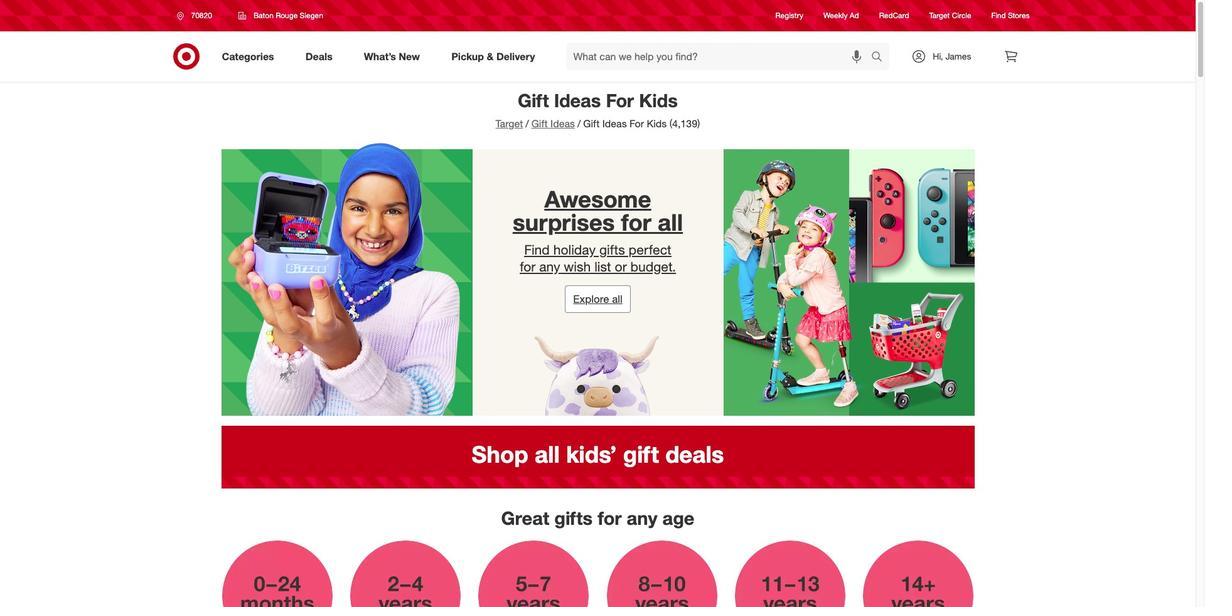 Task type: describe. For each thing, give the bounding box(es) containing it.
registry link
[[776, 10, 804, 21]]

list
[[595, 258, 611, 275]]

find stores
[[992, 11, 1030, 20]]

wish
[[564, 258, 591, 275]]

baton rouge siegen button
[[230, 4, 331, 27]]

redcard link
[[879, 10, 909, 21]]

shop all kids' gift deals
[[472, 441, 724, 469]]

hi, james
[[933, 51, 971, 62]]

gift up gift ideas 'link'
[[518, 89, 549, 112]]

for for great
[[598, 507, 622, 530]]

kids'
[[566, 441, 617, 469]]

weekly ad link
[[824, 10, 859, 21]]

baton
[[254, 11, 274, 20]]

shop all kids' gift deals link
[[221, 426, 975, 489]]

great gifts for any age
[[501, 507, 695, 530]]

70820
[[191, 11, 212, 20]]

find inside "awesome surprises for all find holiday gifts perfect for any wish list or budget."
[[524, 241, 550, 258]]

1 vertical spatial kids
[[647, 117, 667, 130]]

weekly ad
[[824, 11, 859, 20]]

gift ideas for kids target / gift ideas / gift ideas for kids (4,139)
[[496, 89, 700, 130]]

ideas up gift ideas 'link'
[[554, 89, 601, 112]]

gift right gift ideas 'link'
[[583, 117, 600, 130]]

search button
[[866, 43, 896, 73]]

all for explore
[[612, 293, 623, 306]]

what's new link
[[353, 43, 436, 70]]

0 vertical spatial kids
[[639, 89, 678, 112]]

great
[[501, 507, 549, 530]]

stores
[[1008, 11, 1030, 20]]

(4,139)
[[670, 117, 700, 130]]

ad
[[850, 11, 859, 20]]

find stores link
[[992, 10, 1030, 21]]

siegen
[[300, 11, 323, 20]]

deals link
[[295, 43, 348, 70]]

what's
[[364, 50, 396, 63]]

categories link
[[211, 43, 290, 70]]

target inside gift ideas for kids target / gift ideas / gift ideas for kids (4,139)
[[496, 117, 523, 130]]

pickup & delivery
[[451, 50, 535, 63]]

all for shop
[[535, 441, 560, 469]]

What can we help you find? suggestions appear below search field
[[566, 43, 875, 70]]

search
[[866, 51, 896, 64]]

gifts inside "awesome surprises for all find holiday gifts perfect for any wish list or budget."
[[599, 241, 625, 258]]

&
[[487, 50, 494, 63]]

target link
[[496, 117, 523, 130]]

holiday
[[553, 241, 596, 258]]

pickup & delivery link
[[441, 43, 551, 70]]

categories
[[222, 50, 274, 63]]

circle
[[952, 11, 972, 20]]

gift right target link
[[532, 117, 548, 130]]



Task type: locate. For each thing, give the bounding box(es) containing it.
explore
[[573, 293, 609, 306]]

1 vertical spatial target
[[496, 117, 523, 130]]

2 / from the left
[[578, 117, 581, 130]]

0 vertical spatial any
[[539, 258, 560, 275]]

kids left (4,139)
[[647, 117, 667, 130]]

2 vertical spatial all
[[535, 441, 560, 469]]

age
[[663, 507, 695, 530]]

70820 button
[[169, 4, 225, 27]]

all inside "awesome surprises for all find holiday gifts perfect for any wish list or budget."
[[658, 208, 683, 237]]

james
[[946, 51, 971, 62]]

gifts right great
[[554, 507, 593, 530]]

all up perfect
[[658, 208, 683, 237]]

target left gift ideas 'link'
[[496, 117, 523, 130]]

or
[[615, 258, 627, 275]]

/
[[526, 117, 529, 130], [578, 117, 581, 130]]

0 horizontal spatial target
[[496, 117, 523, 130]]

explore all
[[573, 293, 623, 306]]

for
[[606, 89, 634, 112], [630, 117, 644, 130]]

2 vertical spatial for
[[598, 507, 622, 530]]

explore all button
[[565, 285, 631, 313]]

0 horizontal spatial gifts
[[554, 507, 593, 530]]

0 horizontal spatial all
[[535, 441, 560, 469]]

for up perfect
[[621, 208, 652, 237]]

all right explore
[[612, 293, 623, 306]]

weekly
[[824, 11, 848, 20]]

1 vertical spatial for
[[520, 258, 536, 275]]

0 vertical spatial all
[[658, 208, 683, 237]]

0 vertical spatial find
[[992, 11, 1006, 20]]

target circle
[[929, 11, 972, 20]]

ideas right target link
[[551, 117, 575, 130]]

awesome surprises for all find holiday gifts perfect for any wish list or budget.
[[513, 185, 683, 275]]

1 vertical spatial for
[[630, 117, 644, 130]]

for down shop all kids' gift deals link
[[598, 507, 622, 530]]

0 vertical spatial gifts
[[599, 241, 625, 258]]

find left holiday
[[524, 241, 550, 258]]

kids
[[639, 89, 678, 112], [647, 117, 667, 130]]

deals
[[306, 50, 333, 63]]

hi,
[[933, 51, 943, 62]]

0 horizontal spatial any
[[539, 258, 560, 275]]

surprises
[[513, 208, 615, 237]]

1 horizontal spatial all
[[612, 293, 623, 306]]

1 horizontal spatial gifts
[[599, 241, 625, 258]]

find
[[992, 11, 1006, 20], [524, 241, 550, 258]]

shop
[[472, 441, 528, 469]]

1 vertical spatial find
[[524, 241, 550, 258]]

for for awesome
[[621, 208, 652, 237]]

ideas
[[554, 89, 601, 112], [551, 117, 575, 130], [602, 117, 627, 130]]

0 vertical spatial target
[[929, 11, 950, 20]]

any left age
[[627, 507, 658, 530]]

find left stores
[[992, 11, 1006, 20]]

deals
[[666, 441, 724, 469]]

0 horizontal spatial find
[[524, 241, 550, 258]]

/ right target link
[[526, 117, 529, 130]]

2 horizontal spatial all
[[658, 208, 683, 237]]

gifts up or
[[599, 241, 625, 258]]

any inside "awesome surprises for all find holiday gifts perfect for any wish list or budget."
[[539, 258, 560, 275]]

target circle link
[[929, 10, 972, 21]]

target left circle
[[929, 11, 950, 20]]

0 vertical spatial for
[[621, 208, 652, 237]]

budget.
[[631, 258, 676, 275]]

any left wish
[[539, 258, 560, 275]]

all
[[658, 208, 683, 237], [612, 293, 623, 306], [535, 441, 560, 469]]

for left wish
[[520, 258, 536, 275]]

0 horizontal spatial /
[[526, 117, 529, 130]]

pickup
[[451, 50, 484, 63]]

awesome
[[545, 185, 651, 214]]

for
[[621, 208, 652, 237], [520, 258, 536, 275], [598, 507, 622, 530]]

target
[[929, 11, 950, 20], [496, 117, 523, 130]]

gift
[[623, 441, 659, 469]]

1 / from the left
[[526, 117, 529, 130]]

1 horizontal spatial any
[[627, 507, 658, 530]]

new
[[399, 50, 420, 63]]

perfect
[[629, 241, 672, 258]]

ideas right gift ideas 'link'
[[602, 117, 627, 130]]

1 horizontal spatial find
[[992, 11, 1006, 20]]

delivery
[[497, 50, 535, 63]]

kids up (4,139)
[[639, 89, 678, 112]]

redcard
[[879, 11, 909, 20]]

1 vertical spatial all
[[612, 293, 623, 306]]

registry
[[776, 11, 804, 20]]

baton rouge siegen
[[254, 11, 323, 20]]

gift ideas link
[[532, 117, 575, 130]]

1 horizontal spatial target
[[929, 11, 950, 20]]

/ right gift ideas 'link'
[[578, 117, 581, 130]]

all left kids'
[[535, 441, 560, 469]]

1 vertical spatial gifts
[[554, 507, 593, 530]]

1 horizontal spatial /
[[578, 117, 581, 130]]

0 vertical spatial for
[[606, 89, 634, 112]]

rouge
[[276, 11, 298, 20]]

any
[[539, 258, 560, 275], [627, 507, 658, 530]]

gift
[[518, 89, 549, 112], [532, 117, 548, 130], [583, 117, 600, 130]]

what's new
[[364, 50, 420, 63]]

1 vertical spatial any
[[627, 507, 658, 530]]

all inside button
[[612, 293, 623, 306]]

gifts
[[599, 241, 625, 258], [554, 507, 593, 530]]



Task type: vqa. For each thing, say whether or not it's contained in the screenshot.
second "Order Pickup Ready within 2 hours at Pinole Change store" from the bottom
no



